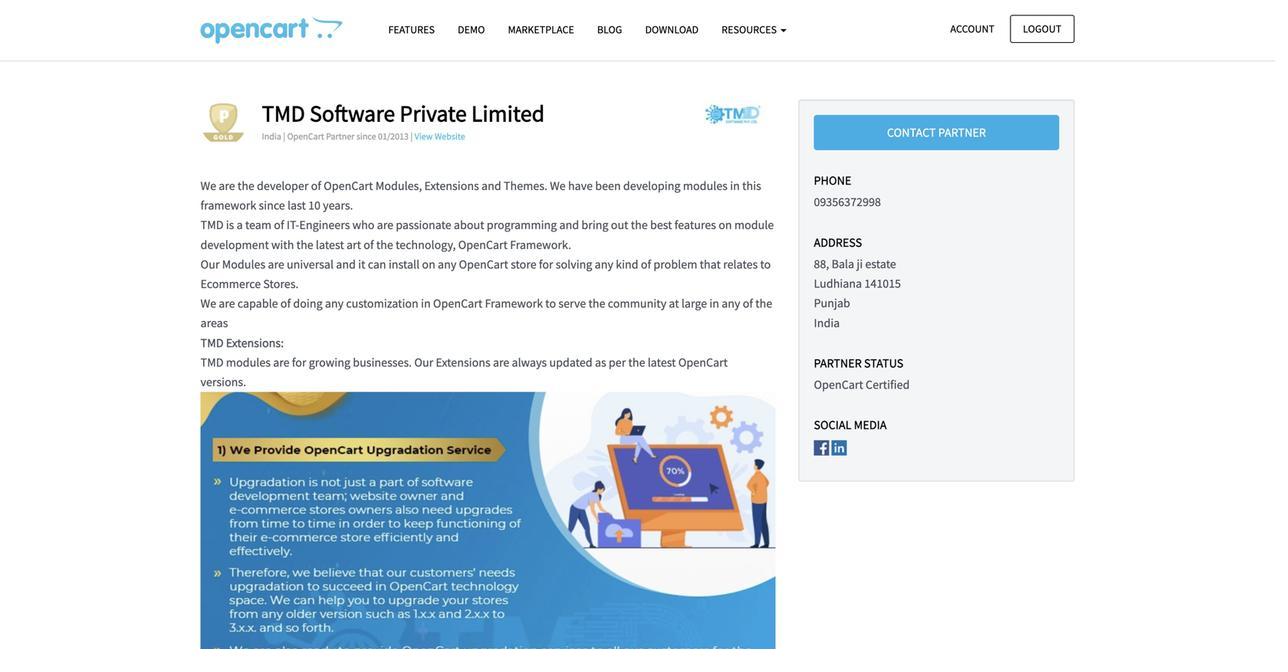 Task type: locate. For each thing, give the bounding box(es) containing it.
a
[[237, 218, 243, 233]]

framework
[[201, 198, 256, 213]]

the right "out"
[[631, 218, 648, 233]]

modules down the extensions:
[[226, 355, 271, 370]]

versions.
[[201, 375, 246, 390]]

features link
[[377, 16, 447, 43]]

the up can
[[377, 237, 393, 253]]

0 horizontal spatial latest
[[316, 237, 344, 253]]

in left this
[[731, 178, 740, 194]]

1 horizontal spatial our
[[415, 355, 434, 370]]

opencart inside tmd software private limited india | opencart partner since 01/2013 | view website
[[287, 130, 324, 142]]

on down the technology, in the top of the page
[[422, 257, 436, 272]]

0 vertical spatial for
[[539, 257, 554, 272]]

india inside address 88, bala ji estate ludhiana 141015 punjab india
[[814, 316, 840, 331]]

partner down the software
[[326, 130, 355, 142]]

passionate
[[396, 218, 452, 233]]

0 vertical spatial extensions
[[425, 178, 479, 194]]

opencart down the software
[[287, 130, 324, 142]]

tmd up versions.
[[201, 355, 224, 370]]

framework
[[485, 296, 543, 312]]

| left view
[[411, 130, 413, 142]]

install
[[389, 257, 420, 272]]

universal
[[287, 257, 334, 272]]

been
[[596, 178, 621, 194]]

extensions
[[425, 178, 479, 194], [436, 355, 491, 370]]

tmd left is
[[201, 218, 224, 233]]

1 horizontal spatial latest
[[648, 355, 676, 370]]

we are the developer of opencart modules, extensions and themes. we have been developing modules in this framework since last 10 years. tmd is a team of it-engineers who are passionate about programming and bring out the best features on module development with the latest art of the technology, opencart framework. our modules are universal and it can install on any opencart store for solving any kind of problem that relates to ecommerce stores. we are capable of doing any customization in opencart framework to serve the community at large in any of the areas tmd extensions: tmd modules are for growing businesses. our extensions are always updated as per the latest opencart versions.
[[201, 178, 774, 390]]

0 horizontal spatial our
[[201, 257, 220, 272]]

and left "bring"
[[560, 218, 579, 233]]

tmd right opencart certified image
[[262, 99, 305, 128]]

doing
[[293, 296, 323, 312]]

are left always
[[493, 355, 510, 370]]

0 horizontal spatial since
[[259, 198, 285, 213]]

can
[[368, 257, 386, 272]]

141015
[[865, 276, 902, 292]]

1 vertical spatial since
[[259, 198, 285, 213]]

latest down engineers
[[316, 237, 344, 253]]

the down relates
[[756, 296, 773, 312]]

and left themes.
[[482, 178, 502, 194]]

partner left status
[[814, 356, 862, 371]]

any
[[438, 257, 457, 272], [595, 257, 614, 272], [325, 296, 344, 312], [722, 296, 741, 312]]

1 horizontal spatial for
[[539, 257, 554, 272]]

to
[[761, 257, 771, 272], [546, 296, 556, 312]]

1 vertical spatial our
[[415, 355, 434, 370]]

1 horizontal spatial since
[[357, 130, 376, 142]]

in right customization
[[421, 296, 431, 312]]

| up 'developer'
[[283, 130, 286, 142]]

opencart up social
[[814, 378, 864, 393]]

and
[[482, 178, 502, 194], [560, 218, 579, 233], [336, 257, 356, 272]]

of down stores.
[[281, 296, 291, 312]]

logout link
[[1011, 15, 1075, 43]]

ji
[[857, 257, 863, 272]]

of
[[311, 178, 321, 194], [274, 218, 284, 233], [364, 237, 374, 253], [641, 257, 652, 272], [281, 296, 291, 312], [743, 296, 754, 312]]

our right businesses.
[[415, 355, 434, 370]]

it
[[358, 257, 366, 272]]

and left the it
[[336, 257, 356, 272]]

on left module
[[719, 218, 732, 233]]

resources link
[[711, 16, 799, 43]]

the right serve
[[589, 296, 606, 312]]

about
[[454, 218, 485, 233]]

contact
[[888, 125, 936, 140]]

modules
[[222, 257, 266, 272]]

download link
[[634, 16, 711, 43]]

for left growing on the left of page
[[292, 355, 307, 370]]

modules,
[[376, 178, 422, 194]]

2 horizontal spatial partner
[[939, 125, 987, 140]]

for down framework.
[[539, 257, 554, 272]]

latest right per
[[648, 355, 676, 370]]

0 vertical spatial and
[[482, 178, 502, 194]]

india right opencart certified image
[[262, 130, 282, 142]]

punjab
[[814, 296, 851, 311]]

view website link
[[415, 130, 465, 142]]

any left kind
[[595, 257, 614, 272]]

india down punjab at top
[[814, 316, 840, 331]]

are
[[219, 178, 235, 194], [377, 218, 394, 233], [268, 257, 284, 272], [219, 296, 235, 312], [273, 355, 290, 370], [493, 355, 510, 370]]

modules
[[683, 178, 728, 194], [226, 355, 271, 370]]

is
[[226, 218, 234, 233]]

we up framework
[[201, 178, 216, 194]]

to right relates
[[761, 257, 771, 272]]

years.
[[323, 198, 353, 213]]

0 vertical spatial modules
[[683, 178, 728, 194]]

0 horizontal spatial |
[[283, 130, 286, 142]]

1 vertical spatial india
[[814, 316, 840, 331]]

since
[[357, 130, 376, 142], [259, 198, 285, 213]]

are down the extensions:
[[273, 355, 290, 370]]

of right kind
[[641, 257, 652, 272]]

0 horizontal spatial partner
[[326, 130, 355, 142]]

0 vertical spatial india
[[262, 130, 282, 142]]

features
[[675, 218, 717, 233]]

community
[[608, 296, 667, 312]]

0 vertical spatial since
[[357, 130, 376, 142]]

developing
[[624, 178, 681, 194]]

any down the technology, in the top of the page
[[438, 257, 457, 272]]

0 horizontal spatial in
[[421, 296, 431, 312]]

0 horizontal spatial for
[[292, 355, 307, 370]]

0 horizontal spatial and
[[336, 257, 356, 272]]

1 horizontal spatial partner
[[814, 356, 862, 371]]

partner inside 'partner status opencart certified'
[[814, 356, 862, 371]]

software
[[310, 99, 395, 128]]

partner status opencart certified
[[814, 356, 910, 393]]

opencart inside 'partner status opencart certified'
[[814, 378, 864, 393]]

1 horizontal spatial and
[[482, 178, 502, 194]]

to left serve
[[546, 296, 556, 312]]

1 vertical spatial latest
[[648, 355, 676, 370]]

for
[[539, 257, 554, 272], [292, 355, 307, 370]]

10
[[309, 198, 321, 213]]

opencart
[[287, 130, 324, 142], [324, 178, 373, 194], [459, 237, 508, 253], [459, 257, 509, 272], [433, 296, 483, 312], [679, 355, 728, 370], [814, 378, 864, 393]]

marketplace
[[508, 23, 575, 36]]

modules up features
[[683, 178, 728, 194]]

demo
[[458, 23, 485, 36]]

1 horizontal spatial to
[[761, 257, 771, 272]]

since down the software
[[357, 130, 376, 142]]

as
[[595, 355, 607, 370]]

our up ecommerce
[[201, 257, 220, 272]]

businesses.
[[353, 355, 412, 370]]

in right the large
[[710, 296, 720, 312]]

1 horizontal spatial india
[[814, 316, 840, 331]]

0 vertical spatial our
[[201, 257, 220, 272]]

extensions up 'about'
[[425, 178, 479, 194]]

in
[[731, 178, 740, 194], [421, 296, 431, 312], [710, 296, 720, 312]]

phone 09356372998
[[814, 173, 882, 210]]

our
[[201, 257, 220, 272], [415, 355, 434, 370]]

technology,
[[396, 237, 456, 253]]

0 horizontal spatial india
[[262, 130, 282, 142]]

1 vertical spatial on
[[422, 257, 436, 272]]

partner right contact
[[939, 125, 987, 140]]

any right doing
[[325, 296, 344, 312]]

india
[[262, 130, 282, 142], [814, 316, 840, 331]]

the
[[238, 178, 255, 194], [631, 218, 648, 233], [297, 237, 314, 253], [377, 237, 393, 253], [589, 296, 606, 312], [756, 296, 773, 312], [629, 355, 646, 370]]

phone
[[814, 173, 852, 188]]

on
[[719, 218, 732, 233], [422, 257, 436, 272]]

2 | from the left
[[411, 130, 413, 142]]

we left 'have'
[[550, 178, 566, 194]]

are up stores.
[[268, 257, 284, 272]]

team
[[245, 218, 272, 233]]

always
[[512, 355, 547, 370]]

2 horizontal spatial and
[[560, 218, 579, 233]]

partner
[[939, 125, 987, 140], [326, 130, 355, 142], [814, 356, 862, 371]]

1 horizontal spatial |
[[411, 130, 413, 142]]

are down ecommerce
[[219, 296, 235, 312]]

india inside tmd software private limited india | opencart partner since 01/2013 | view website
[[262, 130, 282, 142]]

website
[[435, 130, 465, 142]]

0 vertical spatial on
[[719, 218, 732, 233]]

of left it-
[[274, 218, 284, 233]]

tmd inside tmd software private limited india | opencart partner since 01/2013 | view website
[[262, 99, 305, 128]]

estate
[[866, 257, 897, 272]]

01/2013
[[378, 130, 409, 142]]

0 horizontal spatial modules
[[226, 355, 271, 370]]

extensions left always
[[436, 355, 491, 370]]

since down 'developer'
[[259, 198, 285, 213]]

per
[[609, 355, 626, 370]]

who
[[353, 218, 375, 233]]

1 vertical spatial to
[[546, 296, 556, 312]]



Task type: vqa. For each thing, say whether or not it's contained in the screenshot.
Opencart V4.0.2.0 Release image
no



Task type: describe. For each thing, give the bounding box(es) containing it.
with
[[272, 237, 294, 253]]

at
[[669, 296, 680, 312]]

1 | from the left
[[283, 130, 286, 142]]

of down relates
[[743, 296, 754, 312]]

since inside we are the developer of opencart modules, extensions and themes. we have been developing modules in this framework since last 10 years. tmd is a team of it-engineers who are passionate about programming and bring out the best features on module development with the latest art of the technology, opencart framework. our modules are universal and it can install on any opencart store for solving any kind of problem that relates to ecommerce stores. we are capable of doing any customization in opencart framework to serve the community at large in any of the areas tmd extensions: tmd modules are for growing businesses. our extensions are always updated as per the latest opencart versions.
[[259, 198, 285, 213]]

opencart down the large
[[679, 355, 728, 370]]

ludhiana
[[814, 276, 863, 292]]

are up framework
[[219, 178, 235, 194]]

0 vertical spatial to
[[761, 257, 771, 272]]

the right per
[[629, 355, 646, 370]]

blog link
[[586, 16, 634, 43]]

social
[[814, 418, 852, 433]]

capable
[[238, 296, 278, 312]]

growing
[[309, 355, 351, 370]]

bala
[[832, 257, 855, 272]]

serve
[[559, 296, 586, 312]]

social media
[[814, 418, 887, 433]]

since inside tmd software private limited india | opencart partner since 01/2013 | view website
[[357, 130, 376, 142]]

best
[[651, 218, 673, 233]]

of right the art
[[364, 237, 374, 253]]

status
[[865, 356, 904, 371]]

this
[[743, 178, 762, 194]]

ecommerce
[[201, 277, 261, 292]]

partner inside tmd software private limited india | opencart partner since 01/2013 | view website
[[326, 130, 355, 142]]

the up framework
[[238, 178, 255, 194]]

opencart - partner tmd software private limited image
[[201, 16, 343, 44]]

tmd software private limited image
[[692, 100, 776, 130]]

account
[[951, 22, 995, 36]]

address
[[814, 235, 863, 250]]

opencart down 'about'
[[459, 237, 508, 253]]

are right who
[[377, 218, 394, 233]]

problem
[[654, 257, 698, 272]]

tmd software private limited india | opencart partner since 01/2013 | view website
[[262, 99, 545, 142]]

updated
[[550, 355, 593, 370]]

framework.
[[510, 237, 572, 253]]

engineers
[[300, 218, 350, 233]]

programming
[[487, 218, 557, 233]]

any right the large
[[722, 296, 741, 312]]

module
[[735, 218, 774, 233]]

extensions:
[[226, 335, 284, 351]]

opencart left store
[[459, 257, 509, 272]]

areas
[[201, 316, 228, 331]]

88,
[[814, 257, 830, 272]]

certified
[[866, 378, 910, 393]]

customization
[[346, 296, 419, 312]]

1 vertical spatial extensions
[[436, 355, 491, 370]]

last
[[288, 198, 306, 213]]

contact partner
[[888, 125, 987, 140]]

relates
[[724, 257, 758, 272]]

themes.
[[504, 178, 548, 194]]

development
[[201, 237, 269, 253]]

opencart certified image
[[201, 100, 247, 146]]

store
[[511, 257, 537, 272]]

solving
[[556, 257, 593, 272]]

download
[[646, 23, 699, 36]]

it-
[[287, 218, 300, 233]]

view
[[415, 130, 433, 142]]

2 vertical spatial and
[[336, 257, 356, 272]]

2 horizontal spatial in
[[731, 178, 740, 194]]

0 horizontal spatial on
[[422, 257, 436, 272]]

that
[[700, 257, 721, 272]]

1 horizontal spatial on
[[719, 218, 732, 233]]

private
[[400, 99, 467, 128]]

opencart up years.
[[324, 178, 373, 194]]

resources
[[722, 23, 779, 36]]

limited
[[472, 99, 545, 128]]

linkedin image
[[832, 441, 848, 456]]

0 vertical spatial latest
[[316, 237, 344, 253]]

facebook image
[[814, 441, 830, 456]]

1 horizontal spatial in
[[710, 296, 720, 312]]

1 vertical spatial and
[[560, 218, 579, 233]]

partner inside 'link'
[[939, 125, 987, 140]]

09356372998 link
[[814, 195, 882, 210]]

stores.
[[263, 277, 299, 292]]

developer
[[257, 178, 309, 194]]

account link
[[938, 15, 1008, 43]]

media
[[855, 418, 887, 433]]

kind
[[616, 257, 639, 272]]

features
[[389, 23, 435, 36]]

marketplace link
[[497, 16, 586, 43]]

opencart left framework
[[433, 296, 483, 312]]

we up "areas"
[[201, 296, 216, 312]]

of up "10"
[[311, 178, 321, 194]]

tmd down "areas"
[[201, 335, 224, 351]]

1 horizontal spatial modules
[[683, 178, 728, 194]]

contact partner link
[[814, 115, 1060, 150]]

out
[[611, 218, 629, 233]]

1 vertical spatial for
[[292, 355, 307, 370]]

logout
[[1024, 22, 1062, 36]]

0 horizontal spatial to
[[546, 296, 556, 312]]

the up universal
[[297, 237, 314, 253]]

blog
[[598, 23, 623, 36]]

bring
[[582, 218, 609, 233]]

1 vertical spatial modules
[[226, 355, 271, 370]]

have
[[569, 178, 593, 194]]

address 88, bala ji estate ludhiana 141015 punjab india
[[814, 235, 902, 331]]

demo link
[[447, 16, 497, 43]]

large
[[682, 296, 708, 312]]

09356372998
[[814, 195, 882, 210]]



